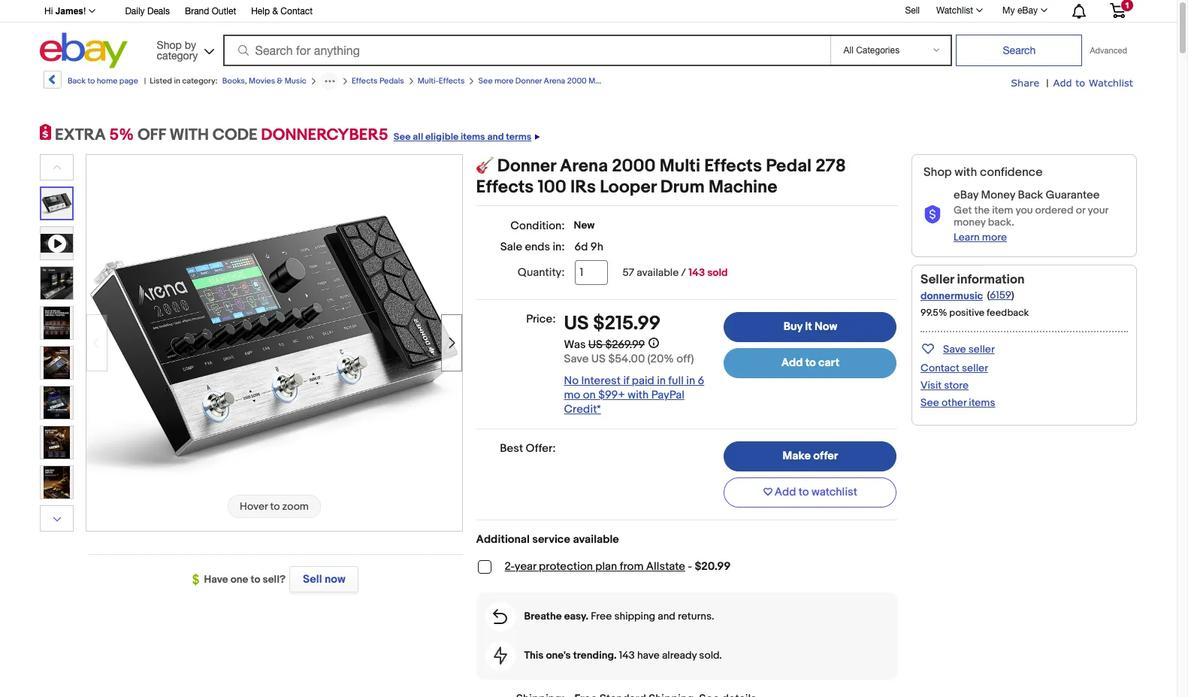 Task type: vqa. For each thing, say whether or not it's contained in the screenshot.
right may
no



Task type: locate. For each thing, give the bounding box(es) containing it.
1 vertical spatial arena
[[560, 156, 608, 177]]

us up was
[[564, 312, 589, 335]]

1 horizontal spatial back
[[1019, 188, 1044, 202]]

seller down save seller
[[963, 362, 989, 374]]

add inside add to watchlist button
[[775, 485, 797, 500]]

with details__icon image left the breathe
[[493, 609, 508, 624]]

|
[[144, 76, 146, 86], [1047, 77, 1049, 89]]

irs
[[571, 177, 596, 198]]

0 vertical spatial more
[[495, 76, 514, 86]]

sold.
[[700, 649, 723, 662]]

more down the search for anything text field
[[495, 76, 514, 86]]

0 horizontal spatial sell
[[303, 572, 322, 587]]

see left all
[[394, 131, 411, 143]]

more inside ebay money back guarantee get the item you ordered or your money back. learn more
[[983, 231, 1008, 244]]

ebay right my
[[1018, 5, 1039, 16]]

extra 5% off with code donnercyber5
[[55, 126, 389, 145]]

1 multi- from the left
[[418, 76, 439, 86]]

multi
[[660, 156, 701, 177]]

add right share
[[1054, 77, 1073, 89]]

arena inside 🎸 donner arena 2000 multi effects pedal 278 effects 100 irs looper drum machine
[[560, 156, 608, 177]]

1 vertical spatial ebay
[[954, 188, 979, 202]]

add to watchlist button
[[724, 477, 897, 508]]

9h
[[591, 240, 604, 254]]

add to watchlist link
[[1054, 76, 1134, 90]]

money
[[954, 216, 986, 229]]

save inside us $215.99 main content
[[564, 352, 589, 366]]

and left terms
[[488, 131, 504, 143]]

arena
[[544, 76, 566, 86], [560, 156, 608, 177]]

2 vertical spatial see
[[921, 396, 940, 409]]

143 right /
[[689, 266, 705, 279]]

buy it now link
[[724, 312, 897, 342]]

donner down terms
[[498, 156, 556, 177]]

0 vertical spatial and
[[488, 131, 504, 143]]

sell?
[[263, 573, 286, 586]]

advanced link
[[1083, 35, 1136, 65]]

watchlist right sell link
[[937, 5, 974, 16]]

to left watchlist on the right
[[799, 485, 810, 500]]

add inside share | add to watchlist
[[1054, 77, 1073, 89]]

Quantity: text field
[[575, 260, 608, 285]]

1 vertical spatial see
[[394, 131, 411, 143]]

278
[[816, 156, 847, 177]]

57
[[623, 266, 635, 279]]

0 horizontal spatial 143
[[619, 649, 635, 662]]

57 available / 143 sold
[[623, 266, 728, 279]]

with details__icon image for breathe easy.
[[493, 609, 508, 624]]

1 horizontal spatial 143
[[689, 266, 705, 279]]

0 vertical spatial add
[[1054, 77, 1073, 89]]

multi-effects link
[[418, 76, 465, 86]]

1 vertical spatial contact
[[921, 362, 960, 374]]

by
[[185, 39, 196, 51]]

item
[[993, 204, 1014, 217]]

2 vertical spatial add
[[775, 485, 797, 500]]

sell for sell now
[[303, 572, 322, 587]]

143 for have
[[619, 649, 635, 662]]

1 vertical spatial watchlist
[[1090, 77, 1134, 89]]

see for see more donner arena 2000 multi-effect processor guita...
[[479, 76, 493, 86]]

2000 left effect
[[568, 76, 587, 86]]

0 vertical spatial items
[[461, 131, 486, 143]]

0 horizontal spatial back
[[68, 76, 86, 86]]

1 horizontal spatial multi-
[[589, 76, 610, 86]]

5%
[[109, 126, 134, 145]]

effects pedals
[[352, 76, 404, 86]]

picture 1 of 15 image
[[41, 188, 72, 219]]

contact inside "link"
[[281, 6, 313, 17]]

and for shipping
[[658, 610, 676, 623]]

None submit
[[957, 35, 1083, 66]]

to down advanced link at the right of page
[[1076, 77, 1086, 89]]

1 horizontal spatial 2000
[[612, 156, 656, 177]]

to inside button
[[799, 485, 810, 500]]

items right other
[[970, 396, 996, 409]]

1 horizontal spatial available
[[637, 266, 679, 279]]

2 vertical spatial with details__icon image
[[494, 647, 507, 665]]

0 vertical spatial seller
[[969, 343, 995, 356]]

sell inside account navigation
[[906, 5, 920, 16]]

contact up visit store link
[[921, 362, 960, 374]]

daily deals link
[[125, 4, 170, 20]]

guarantee
[[1046, 188, 1101, 202]]

donner down the search for anything text field
[[516, 76, 542, 86]]

watchlist
[[937, 5, 974, 16], [1090, 77, 1134, 89]]

shop
[[157, 39, 182, 51], [924, 165, 953, 180]]

🎸
[[476, 156, 494, 177]]

home
[[97, 76, 118, 86]]

shop with confidence
[[924, 165, 1043, 180]]

2000 left multi
[[612, 156, 656, 177]]

shipping
[[615, 610, 656, 623]]

add to watchlist
[[775, 485, 858, 500]]

0 vertical spatial ebay
[[1018, 5, 1039, 16]]

sell inside 'link'
[[303, 572, 322, 587]]

see down visit
[[921, 396, 940, 409]]

1 vertical spatial 2000
[[612, 156, 656, 177]]

1 vertical spatial seller
[[963, 362, 989, 374]]

1 vertical spatial sell
[[303, 572, 322, 587]]

add down make
[[775, 485, 797, 500]]

0 vertical spatial back
[[68, 76, 86, 86]]

and inside us $215.99 main content
[[658, 610, 676, 623]]

sell
[[906, 5, 920, 16], [303, 572, 322, 587]]

available up plan at the bottom right of page
[[573, 532, 619, 547]]

1 horizontal spatial in
[[657, 374, 666, 388]]

us up interest
[[592, 352, 606, 366]]

interest
[[582, 374, 621, 388]]

0 horizontal spatial multi-
[[418, 76, 439, 86]]

picture 5 of 15 image
[[41, 387, 73, 419]]

save up no
[[564, 352, 589, 366]]

6
[[698, 374, 705, 388]]

items
[[461, 131, 486, 143], [970, 396, 996, 409]]

1 vertical spatial with
[[628, 388, 649, 402]]

1 horizontal spatial sell
[[906, 5, 920, 16]]

us for save
[[592, 352, 606, 366]]

it
[[806, 320, 813, 334]]

allstate
[[647, 559, 686, 574]]

0 vertical spatial with
[[955, 165, 978, 180]]

1 vertical spatial &
[[277, 76, 283, 86]]

seller for contact
[[963, 362, 989, 374]]

0 horizontal spatial with
[[628, 388, 649, 402]]

daily
[[125, 6, 145, 17]]

0 vertical spatial sell
[[906, 5, 920, 16]]

available
[[637, 266, 679, 279], [573, 532, 619, 547]]

james
[[55, 6, 84, 17]]

add for add to watchlist
[[775, 485, 797, 500]]

add for add to cart
[[782, 356, 803, 370]]

1 horizontal spatial save
[[944, 343, 967, 356]]

1 horizontal spatial see
[[479, 76, 493, 86]]

| left listed
[[144, 76, 146, 86]]

this one's trending. 143 have already sold.
[[525, 649, 723, 662]]

donnercyber5
[[261, 126, 389, 145]]

$20.99
[[695, 559, 731, 574]]

in left full
[[657, 374, 666, 388]]

watchlist link
[[929, 2, 990, 20]]

(20%
[[648, 352, 674, 366]]

watchlist down advanced link at the right of page
[[1090, 77, 1134, 89]]

2 horizontal spatial see
[[921, 396, 940, 409]]

effects pedals link
[[352, 76, 404, 86]]

1 vertical spatial donner
[[498, 156, 556, 177]]

multi-effects
[[418, 76, 465, 86]]

shop for shop by category
[[157, 39, 182, 51]]

picture 7 of 15 image
[[41, 466, 73, 499]]

1 vertical spatial with details__icon image
[[493, 609, 508, 624]]

seller up "contact seller" link
[[969, 343, 995, 356]]

1
[[1126, 1, 1130, 10]]

available left /
[[637, 266, 679, 279]]

save inside 'save seller' button
[[944, 343, 967, 356]]

0 horizontal spatial contact
[[281, 6, 313, 17]]

back up you at the right top
[[1019, 188, 1044, 202]]

make
[[783, 449, 811, 463]]

sold
[[708, 266, 728, 279]]

price:
[[527, 312, 556, 326]]

to left cart
[[806, 356, 816, 370]]

with details__icon image
[[924, 205, 942, 224], [493, 609, 508, 624], [494, 647, 507, 665]]

sale
[[501, 240, 523, 254]]

to
[[88, 76, 95, 86], [1076, 77, 1086, 89], [806, 356, 816, 370], [799, 485, 810, 500], [251, 573, 261, 586]]

have
[[204, 573, 228, 586]]

seller
[[969, 343, 995, 356], [963, 362, 989, 374]]

0 vertical spatial donner
[[516, 76, 542, 86]]

share
[[1012, 77, 1040, 89]]

additional
[[476, 532, 530, 547]]

and left returns.
[[658, 610, 676, 623]]

add inside add to cart link
[[782, 356, 803, 370]]

143 left have
[[619, 649, 635, 662]]

back left home
[[68, 76, 86, 86]]

2 horizontal spatial in
[[687, 374, 696, 388]]

extra
[[55, 126, 106, 145]]

2000
[[568, 76, 587, 86], [612, 156, 656, 177]]

in left 6
[[687, 374, 696, 388]]

1 horizontal spatial and
[[658, 610, 676, 623]]

with up get
[[955, 165, 978, 180]]

| right share "button"
[[1047, 77, 1049, 89]]

1 horizontal spatial contact
[[921, 362, 960, 374]]

to for home
[[88, 76, 95, 86]]

effects up see all eligible items and terms link
[[439, 76, 465, 86]]

multi- down shop by category banner
[[589, 76, 610, 86]]

100
[[538, 177, 567, 198]]

& left music
[[277, 76, 283, 86]]

1 vertical spatial 143
[[619, 649, 635, 662]]

shop inside shop by category
[[157, 39, 182, 51]]

us
[[564, 312, 589, 335], [589, 338, 603, 352], [592, 352, 606, 366]]

us for was
[[589, 338, 603, 352]]

protection
[[539, 559, 593, 574]]

0 horizontal spatial watchlist
[[937, 5, 974, 16]]

0 vertical spatial shop
[[157, 39, 182, 51]]

no interest if paid in full in 6 mo on $99+ with paypal credit* link
[[564, 374, 705, 417]]

us right was
[[589, 338, 603, 352]]

music
[[285, 76, 307, 86]]

in right listed
[[174, 76, 180, 86]]

1 horizontal spatial watchlist
[[1090, 77, 1134, 89]]

0 vertical spatial 143
[[689, 266, 705, 279]]

save for save seller
[[944, 343, 967, 356]]

1 vertical spatial and
[[658, 610, 676, 623]]

0 vertical spatial with details__icon image
[[924, 205, 942, 224]]

0 vertical spatial see
[[479, 76, 493, 86]]

0 horizontal spatial shop
[[157, 39, 182, 51]]

0 horizontal spatial and
[[488, 131, 504, 143]]

ends
[[525, 240, 551, 254]]

0 vertical spatial available
[[637, 266, 679, 279]]

see for see all eligible items and terms
[[394, 131, 411, 143]]

shop by category
[[157, 39, 198, 61]]

0 horizontal spatial save
[[564, 352, 589, 366]]

& right help
[[273, 6, 278, 17]]

0 horizontal spatial ebay
[[954, 188, 979, 202]]

0 vertical spatial &
[[273, 6, 278, 17]]

0 vertical spatial 2000
[[568, 76, 587, 86]]

ebay up get
[[954, 188, 979, 202]]

0 horizontal spatial items
[[461, 131, 486, 143]]

arena down the search for anything text field
[[544, 76, 566, 86]]

if
[[624, 374, 630, 388]]

1 vertical spatial back
[[1019, 188, 1044, 202]]

see inside contact seller visit store see other items
[[921, 396, 940, 409]]

in
[[174, 76, 180, 86], [657, 374, 666, 388], [687, 374, 696, 388]]

items inside contact seller visit store see other items
[[970, 396, 996, 409]]

now
[[815, 320, 838, 334]]

learn
[[954, 231, 980, 244]]

outlet
[[212, 6, 236, 17]]

contact inside contact seller visit store see other items
[[921, 362, 960, 374]]

0 vertical spatial watchlist
[[937, 5, 974, 16]]

us $215.99 main content
[[476, 154, 899, 697]]

1 vertical spatial items
[[970, 396, 996, 409]]

contact right help
[[281, 6, 313, 17]]

now
[[325, 572, 346, 587]]

1 horizontal spatial shop
[[924, 165, 953, 180]]

1 horizontal spatial items
[[970, 396, 996, 409]]

see right the multi-effects link
[[479, 76, 493, 86]]

one
[[231, 573, 249, 586]]

back to home page link
[[42, 71, 138, 94]]

shop for shop with confidence
[[924, 165, 953, 180]]

account navigation
[[36, 0, 1138, 23]]

with details__icon image left get
[[924, 205, 942, 224]]

effects left 100
[[476, 177, 534, 198]]

with right the $99+
[[628, 388, 649, 402]]

none submit inside shop by category banner
[[957, 35, 1083, 66]]

0 vertical spatial contact
[[281, 6, 313, 17]]

contact
[[281, 6, 313, 17], [921, 362, 960, 374]]

0 horizontal spatial see
[[394, 131, 411, 143]]

share | add to watchlist
[[1012, 77, 1134, 89]]

sell left watchlist link on the right top
[[906, 5, 920, 16]]

seller inside contact seller visit store see other items
[[963, 362, 989, 374]]

1 horizontal spatial more
[[983, 231, 1008, 244]]

add down buy
[[782, 356, 803, 370]]

sell left now
[[303, 572, 322, 587]]

1 vertical spatial shop
[[924, 165, 953, 180]]

multi- right pedals
[[418, 76, 439, 86]]

seller inside button
[[969, 343, 995, 356]]

items right eligible
[[461, 131, 486, 143]]

1 vertical spatial available
[[573, 532, 619, 547]]

ebay inside ebay money back guarantee get the item you ordered or your money back. learn more
[[954, 188, 979, 202]]

1 horizontal spatial ebay
[[1018, 5, 1039, 16]]

arena up new at the top
[[560, 156, 608, 177]]

1 vertical spatial more
[[983, 231, 1008, 244]]

1 vertical spatial add
[[782, 356, 803, 370]]

143 for sold
[[689, 266, 705, 279]]

more down back.
[[983, 231, 1008, 244]]

see all eligible items and terms link
[[389, 126, 540, 145]]

!
[[84, 6, 86, 17]]

see other items link
[[921, 396, 996, 409]]

6d
[[575, 240, 588, 254]]

more
[[495, 76, 514, 86], [983, 231, 1008, 244]]

1 horizontal spatial with
[[955, 165, 978, 180]]

with details__icon image left the this
[[494, 647, 507, 665]]

to left home
[[88, 76, 95, 86]]

6159 link
[[991, 289, 1012, 302]]

save up "contact seller" link
[[944, 343, 967, 356]]

2-
[[505, 559, 515, 574]]

watchlist inside share | add to watchlist
[[1090, 77, 1134, 89]]



Task type: describe. For each thing, give the bounding box(es) containing it.
with inside no interest if paid in full in 6 mo on $99+ with paypal credit*
[[628, 388, 649, 402]]

code
[[213, 126, 258, 145]]

with details__icon image for ebay money back guarantee
[[924, 205, 942, 224]]

from
[[620, 559, 644, 574]]

0 horizontal spatial in
[[174, 76, 180, 86]]

to for cart
[[806, 356, 816, 370]]

your
[[1088, 204, 1109, 217]]

2-year protection plan from allstate - $20.99
[[505, 559, 731, 574]]

contact seller link
[[921, 362, 989, 374]]

the
[[975, 204, 990, 217]]

seller for save
[[969, 343, 995, 356]]

make offer link
[[724, 441, 897, 471]]

daily deals
[[125, 6, 170, 17]]

sell for sell
[[906, 5, 920, 16]]

books,
[[222, 76, 247, 86]]

was us $269.99
[[564, 338, 645, 352]]

free
[[591, 610, 612, 623]]

offer
[[814, 449, 839, 463]]

0 horizontal spatial |
[[144, 76, 146, 86]]

page
[[119, 76, 138, 86]]

already
[[662, 649, 697, 662]]

🎸 donner arena 2000 multi effects pedal 278 effects 100 irs looper drum machine - picture 1 of 15 image
[[86, 153, 462, 529]]

2 multi- from the left
[[589, 76, 610, 86]]

additional service available
[[476, 532, 619, 547]]

add to cart link
[[724, 348, 897, 378]]

money
[[982, 188, 1016, 202]]

plan
[[596, 559, 618, 574]]

and for items
[[488, 131, 504, 143]]

6159
[[991, 289, 1012, 302]]

to inside share | add to watchlist
[[1076, 77, 1086, 89]]

with details__icon image for this one's trending.
[[494, 647, 507, 665]]

hi
[[44, 6, 53, 17]]

feedback
[[987, 307, 1030, 319]]

save seller button
[[921, 340, 995, 357]]

off
[[138, 126, 166, 145]]

my ebay
[[1003, 5, 1039, 16]]

to for watchlist
[[799, 485, 810, 500]]

buy
[[784, 320, 803, 334]]

(
[[988, 289, 991, 302]]

shop by category banner
[[36, 0, 1138, 72]]

with
[[170, 126, 209, 145]]

hi james !
[[44, 6, 86, 17]]

add to cart
[[782, 356, 840, 370]]

🎸 donner arena 2000 multi effects pedal 278 effects 100 irs looper drum machine
[[476, 156, 847, 198]]

effect
[[610, 76, 632, 86]]

drum
[[661, 177, 705, 198]]

full
[[669, 374, 684, 388]]

picture 4 of 15 image
[[41, 347, 73, 379]]

0 horizontal spatial 2000
[[568, 76, 587, 86]]

quantity:
[[518, 265, 565, 280]]

service
[[533, 532, 571, 547]]

picture 2 of 15 image
[[41, 267, 73, 299]]

0 horizontal spatial more
[[495, 76, 514, 86]]

looper
[[600, 177, 657, 198]]

sell now link
[[286, 566, 359, 593]]

make offer
[[783, 449, 839, 463]]

or
[[1077, 204, 1086, 217]]

2000 inside 🎸 donner arena 2000 multi effects pedal 278 effects 100 irs looper drum machine
[[612, 156, 656, 177]]

see all eligible items and terms
[[394, 131, 532, 143]]

99.5%
[[921, 307, 948, 319]]

to right 'one'
[[251, 573, 261, 586]]

see more donner arena 2000 multi-effect processor guita...
[[479, 76, 699, 86]]

back to home page
[[68, 76, 138, 86]]

save for save us $54.00 (20% off)
[[564, 352, 589, 366]]

other
[[942, 396, 967, 409]]

effects right multi
[[705, 156, 762, 177]]

1 horizontal spatial |
[[1047, 77, 1049, 89]]

books, movies & music
[[222, 76, 307, 86]]

deals
[[147, 6, 170, 17]]

video 1 of 1 image
[[41, 227, 73, 259]]

get
[[954, 204, 973, 217]]

0 vertical spatial arena
[[544, 76, 566, 86]]

ebay money back guarantee get the item you ordered or your money back. learn more
[[954, 188, 1109, 244]]

dollar sign image
[[192, 574, 204, 586]]

donner inside 🎸 donner arena 2000 multi effects pedal 278 effects 100 irs looper drum machine
[[498, 156, 556, 177]]

save seller
[[944, 343, 995, 356]]

no
[[564, 374, 579, 388]]

Search for anything text field
[[225, 36, 828, 65]]

shop by category button
[[150, 33, 218, 65]]

ebay inside account navigation
[[1018, 5, 1039, 16]]

& inside "link"
[[273, 6, 278, 17]]

brand outlet link
[[185, 4, 236, 20]]

mo
[[564, 388, 581, 402]]

books, movies & music link
[[222, 76, 307, 86]]

best
[[500, 441, 524, 456]]

| listed in category:
[[144, 76, 218, 86]]

processor
[[634, 76, 671, 86]]

machine
[[709, 177, 778, 198]]

sale ends in:
[[501, 240, 565, 254]]

$99+
[[599, 388, 626, 402]]

breathe easy. free shipping and returns.
[[525, 610, 715, 623]]

picture 3 of 15 image
[[41, 307, 73, 339]]

us $215.99
[[564, 312, 661, 335]]

watchlist inside account navigation
[[937, 5, 974, 16]]

effects left pedals
[[352, 76, 378, 86]]

$269.99
[[606, 338, 645, 352]]

new
[[574, 219, 595, 232]]

back inside ebay money back guarantee get the item you ordered or your money back. learn more
[[1019, 188, 1044, 202]]

information
[[958, 272, 1025, 287]]

listed
[[150, 76, 172, 86]]

cart
[[819, 356, 840, 370]]

have
[[638, 649, 660, 662]]

movies
[[249, 76, 275, 86]]

picture 6 of 15 image
[[41, 426, 73, 459]]

breathe
[[525, 610, 562, 623]]

year
[[515, 559, 537, 574]]

-
[[688, 559, 693, 574]]

store
[[945, 379, 969, 392]]

0 horizontal spatial available
[[573, 532, 619, 547]]

my
[[1003, 5, 1016, 16]]

visit store link
[[921, 379, 969, 392]]

contact seller visit store see other items
[[921, 362, 996, 409]]



